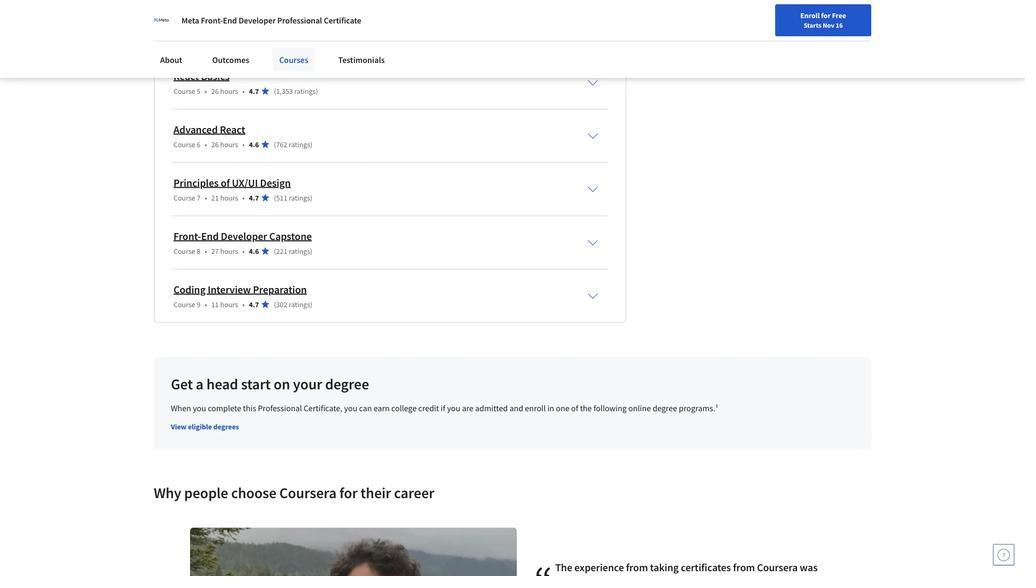Task type: vqa. For each thing, say whether or not it's contained in the screenshot.


Task type: describe. For each thing, give the bounding box(es) containing it.
starts
[[804, 21, 822, 29]]

course 8 • 27 hours •
[[174, 246, 245, 256]]

26 for react
[[211, 140, 219, 149]]

• down html and css in depth
[[242, 33, 245, 42]]

hours for basics
[[220, 86, 238, 96]]

26 for basics
[[211, 86, 219, 96]]

course 4 • 28 hours •
[[174, 33, 245, 42]]

enroll
[[525, 403, 546, 414]]

302
[[276, 300, 287, 309]]

choose
[[231, 484, 277, 502]]

certificate
[[324, 15, 361, 26]]

762
[[276, 140, 287, 149]]

free
[[832, 11, 846, 20]]

course 7 • 21 hours •
[[174, 193, 245, 203]]

) for coding interview preparation
[[310, 300, 313, 309]]

7
[[197, 193, 201, 203]]

1 vertical spatial and
[[510, 403, 523, 414]]

find
[[698, 34, 712, 43]]

testimonials
[[338, 54, 385, 65]]

0 vertical spatial your
[[713, 34, 727, 43]]

1 from from the left
[[626, 561, 648, 575]]

help center image
[[998, 549, 1010, 562]]

for
[[158, 5, 170, 16]]

html and css in depth link
[[174, 16, 278, 29]]

career
[[744, 34, 765, 43]]

course for advanced react
[[174, 140, 195, 149]]

career
[[394, 484, 434, 502]]

• right the 7
[[205, 193, 207, 203]]

4.7 for of
[[249, 193, 259, 203]]

4.6 for end
[[249, 246, 259, 256]]

0 vertical spatial front-
[[201, 15, 223, 26]]

when you complete this professional certificate, you can earn college credit if you are admitted and enroll in one of the following online degree programs.¹
[[171, 403, 719, 414]]

( 1,353 ratings )
[[274, 86, 318, 96]]

ratings for advanced react
[[289, 140, 310, 149]]

1 horizontal spatial the
[[583, 576, 600, 577]]

( 221 ratings )
[[274, 246, 313, 256]]

0 horizontal spatial end
[[201, 230, 219, 243]]

course for coding interview preparation
[[174, 300, 195, 309]]

0 horizontal spatial your
[[293, 375, 322, 394]]

4.7 for basics
[[249, 86, 259, 96]]

was
[[800, 561, 818, 575]]

) for front-end developer capstone
[[310, 246, 313, 256]]

coursera inside the experience from taking certificates from coursera was good. the meta front-end developer professiona
[[757, 561, 798, 575]]

1 vertical spatial developer
[[221, 230, 267, 243]]

certificate,
[[304, 403, 343, 414]]

html and css in depth
[[174, 16, 278, 29]]

programs.¹
[[679, 403, 719, 414]]

html
[[174, 16, 200, 29]]

0 horizontal spatial and
[[202, 16, 219, 29]]

hours for end
[[220, 246, 238, 256]]

1 horizontal spatial degree
[[653, 403, 677, 414]]

3 you from the left
[[447, 403, 460, 414]]

start
[[241, 375, 271, 394]]

admitted
[[475, 403, 508, 414]]

css
[[221, 16, 238, 29]]

basics
[[201, 69, 230, 83]]

( for advanced react
[[274, 140, 276, 149]]

enroll for free starts nov 16
[[801, 11, 846, 29]]

enroll
[[801, 11, 820, 20]]

advanced
[[174, 123, 218, 136]]

( 511 ratings )
[[274, 193, 313, 203]]

( 302 ratings )
[[274, 300, 313, 309]]

are
[[462, 403, 474, 414]]

complete
[[208, 403, 241, 414]]

meta inside the experience from taking certificates from coursera was good. the meta front-end developer professiona
[[602, 576, 625, 577]]

4.6 for react
[[249, 140, 259, 149]]

1 vertical spatial for
[[340, 484, 358, 502]]

hours for interview
[[220, 300, 238, 309]]

• right 8
[[205, 246, 207, 256]]

ratings for front-end developer capstone
[[289, 246, 310, 256]]

hours for of
[[220, 193, 238, 203]]

outcomes
[[212, 54, 249, 65]]

on
[[274, 375, 290, 394]]

depth
[[251, 16, 278, 29]]

capstone
[[269, 230, 312, 243]]

front- inside the experience from taking certificates from coursera was good. the meta front-end developer professiona
[[627, 576, 654, 577]]

4.7 for interview
[[249, 300, 259, 309]]

show notifications image
[[881, 35, 894, 48]]

courses
[[279, 54, 308, 65]]

2 you from the left
[[344, 403, 357, 414]]

head
[[206, 375, 238, 394]]

1 vertical spatial react
[[220, 123, 245, 136]]

1 vertical spatial of
[[571, 403, 578, 414]]

front-end developer capstone
[[174, 230, 312, 243]]

course 5 • 26 hours •
[[174, 86, 245, 96]]

1,353
[[276, 86, 293, 96]]

( 1,159 ratings )
[[274, 33, 318, 42]]

earn
[[374, 403, 390, 414]]

experience
[[575, 561, 624, 575]]

( for principles of ux/ui design
[[274, 193, 276, 203]]

( 762 ratings )
[[274, 140, 313, 149]]

react basics
[[174, 69, 230, 83]]

advanced react
[[174, 123, 245, 136]]

view
[[171, 422, 187, 432]]

good.
[[555, 576, 581, 577]]

0 vertical spatial end
[[223, 15, 237, 26]]

why people choose coursera for their career
[[154, 484, 434, 502]]

testimonials link
[[332, 48, 391, 72]]

for link
[[154, 0, 218, 21]]

1,159
[[276, 33, 293, 42]]

get
[[171, 375, 193, 394]]

front-end developer capstone link
[[174, 230, 312, 243]]

4.7 for and
[[249, 33, 259, 42]]

people
[[184, 484, 228, 502]]

meta front-end developer professional certificate
[[182, 15, 361, 26]]

ratings for principles of ux/ui design
[[289, 193, 310, 203]]



Task type: locate. For each thing, give the bounding box(es) containing it.
can
[[359, 403, 372, 414]]

front- up 8
[[174, 230, 201, 243]]

get a head start on your degree
[[171, 375, 369, 394]]

) right '1,353'
[[316, 86, 318, 96]]

3 course from the top
[[174, 140, 195, 149]]

) right 511
[[310, 193, 313, 203]]

( for coding interview preparation
[[274, 300, 276, 309]]

1 horizontal spatial meta
[[602, 576, 625, 577]]

1 vertical spatial end
[[201, 230, 219, 243]]

None search field
[[152, 28, 409, 49]]

26
[[211, 86, 219, 96], [211, 140, 219, 149]]

0 vertical spatial degree
[[325, 375, 369, 394]]

taking
[[650, 561, 679, 575]]

course left the 9
[[174, 300, 195, 309]]

4 ( from the top
[[274, 193, 276, 203]]

2 26 from the top
[[211, 140, 219, 149]]

front- down 'taking'
[[627, 576, 654, 577]]

1 you from the left
[[193, 403, 206, 414]]

you right if
[[447, 403, 460, 414]]

0 horizontal spatial in
[[240, 16, 249, 29]]

1 horizontal spatial you
[[344, 403, 357, 414]]

hours right 27
[[220, 246, 238, 256]]

3 4.7 from the top
[[249, 193, 259, 203]]

developer right css
[[239, 15, 276, 26]]

course for react basics
[[174, 86, 195, 96]]

for left their
[[340, 484, 358, 502]]

hours right 11
[[220, 300, 238, 309]]

• down ux/ui
[[242, 193, 245, 203]]

) for react basics
[[316, 86, 318, 96]]

meta image
[[154, 13, 169, 28]]

degrees
[[213, 422, 239, 432]]

hours right 28
[[220, 33, 238, 42]]

their
[[361, 484, 391, 502]]

1 horizontal spatial from
[[733, 561, 755, 575]]

course left 8
[[174, 246, 195, 256]]

a
[[196, 375, 204, 394]]

course left 5
[[174, 86, 195, 96]]

ratings right 302
[[289, 300, 310, 309]]

4 course from the top
[[174, 193, 195, 203]]

27
[[211, 246, 219, 256]]

hours for react
[[220, 140, 238, 149]]

0 horizontal spatial of
[[221, 176, 230, 190]]

meta
[[182, 15, 199, 26], [602, 576, 625, 577]]

0 vertical spatial in
[[240, 16, 249, 29]]

and left enroll
[[510, 403, 523, 414]]

of left ux/ui
[[221, 176, 230, 190]]

2 horizontal spatial end
[[654, 576, 672, 577]]

0 vertical spatial and
[[202, 16, 219, 29]]

1 vertical spatial degree
[[653, 403, 677, 414]]

principles of ux/ui design
[[174, 176, 291, 190]]

you
[[193, 403, 206, 414], [344, 403, 357, 414], [447, 403, 460, 414]]

( down courses link
[[274, 86, 276, 96]]

26 down "basics"
[[211, 86, 219, 96]]

react up course 6 • 26 hours •
[[220, 123, 245, 136]]

( down capstone
[[274, 246, 276, 256]]

online
[[629, 403, 651, 414]]

0 vertical spatial professional
[[277, 15, 322, 26]]

4.7 left '1,353'
[[249, 86, 259, 96]]

and
[[202, 16, 219, 29], [510, 403, 523, 414]]

certificates
[[681, 561, 731, 575]]

(
[[274, 33, 276, 42], [274, 86, 276, 96], [274, 140, 276, 149], [274, 193, 276, 203], [274, 246, 276, 256], [274, 300, 276, 309]]

course left the 7
[[174, 193, 195, 203]]

1 vertical spatial your
[[293, 375, 322, 394]]

following
[[594, 403, 627, 414]]

4.7 down ux/ui
[[249, 193, 259, 203]]

course 6 • 26 hours •
[[174, 140, 245, 149]]

hours
[[220, 33, 238, 42], [220, 86, 238, 96], [220, 140, 238, 149], [220, 193, 238, 203], [220, 246, 238, 256], [220, 300, 238, 309]]

1 vertical spatial coursera
[[757, 561, 798, 575]]

9
[[197, 300, 201, 309]]

react basics link
[[174, 69, 230, 83]]

2 vertical spatial developer
[[674, 576, 720, 577]]

ratings down capstone
[[289, 246, 310, 256]]

from left 'taking'
[[626, 561, 648, 575]]

meta down experience
[[602, 576, 625, 577]]

) right the 1,159
[[316, 33, 318, 42]]

2 hours from the top
[[220, 86, 238, 96]]

find your new career
[[698, 34, 765, 43]]

your right on
[[293, 375, 322, 394]]

ratings right 511
[[289, 193, 310, 203]]

0 horizontal spatial the
[[555, 561, 572, 575]]

you left can
[[344, 403, 357, 414]]

of
[[221, 176, 230, 190], [571, 403, 578, 414]]

0 vertical spatial react
[[174, 69, 199, 83]]

0 horizontal spatial for
[[340, 484, 358, 502]]

course
[[174, 33, 195, 42], [174, 86, 195, 96], [174, 140, 195, 149], [174, 193, 195, 203], [174, 246, 195, 256], [174, 300, 195, 309]]

ratings right '1,353'
[[294, 86, 316, 96]]

0 vertical spatial meta
[[182, 15, 199, 26]]

professional for this
[[258, 403, 302, 414]]

1 vertical spatial in
[[548, 403, 554, 414]]

react up 5
[[174, 69, 199, 83]]

new
[[729, 34, 743, 43]]

• down advanced react link
[[242, 140, 245, 149]]

front- up 'course 4 • 28 hours •'
[[201, 15, 223, 26]]

) for advanced react
[[310, 140, 313, 149]]

0 vertical spatial 4.6
[[249, 140, 259, 149]]

coursera
[[279, 484, 337, 502], [757, 561, 798, 575]]

the experience from taking certificates from coursera was good. the meta front-end developer professiona
[[555, 561, 824, 577]]

degree right online at the right of page
[[653, 403, 677, 414]]

developer
[[239, 15, 276, 26], [221, 230, 267, 243], [674, 576, 720, 577]]

from right certificates
[[733, 561, 755, 575]]

why
[[154, 484, 181, 502]]

ratings for coding interview preparation
[[289, 300, 310, 309]]

• right the 4 at the left top
[[205, 33, 207, 42]]

( for front-end developer capstone
[[274, 246, 276, 256]]

when
[[171, 403, 191, 414]]

end up 'course 4 • 28 hours •'
[[223, 15, 237, 26]]

1 horizontal spatial your
[[713, 34, 727, 43]]

degree
[[325, 375, 369, 394], [653, 403, 677, 414]]

your right find
[[713, 34, 727, 43]]

english
[[820, 33, 846, 44]]

in right css
[[240, 16, 249, 29]]

developer down certificates
[[674, 576, 720, 577]]

ratings right the 1,159
[[294, 33, 316, 42]]

0 vertical spatial 26
[[211, 86, 219, 96]]

professional up ( 1,159 ratings )
[[277, 15, 322, 26]]

0 horizontal spatial react
[[174, 69, 199, 83]]

( down design on the top of the page
[[274, 193, 276, 203]]

4
[[197, 33, 201, 42]]

• right the 9
[[205, 300, 207, 309]]

( for html and css in depth
[[274, 33, 276, 42]]

0 horizontal spatial degree
[[325, 375, 369, 394]]

for
[[821, 11, 831, 20], [340, 484, 358, 502]]

0 horizontal spatial meta
[[182, 15, 199, 26]]

• right 5
[[205, 86, 207, 96]]

5 course from the top
[[174, 246, 195, 256]]

2 vertical spatial end
[[654, 576, 672, 577]]

course for html and css in depth
[[174, 33, 195, 42]]

1 vertical spatial 4.6
[[249, 246, 259, 256]]

4.6 left 762
[[249, 140, 259, 149]]

your
[[713, 34, 727, 43], [293, 375, 322, 394]]

in
[[240, 16, 249, 29], [548, 403, 554, 414]]

• down coding interview preparation link
[[242, 300, 245, 309]]

end inside the experience from taking certificates from coursera was good. the meta front-end developer professiona
[[654, 576, 672, 577]]

course for front-end developer capstone
[[174, 246, 195, 256]]

3 hours from the top
[[220, 140, 238, 149]]

college
[[391, 403, 417, 414]]

the up good.
[[555, 561, 572, 575]]

5 ( from the top
[[274, 246, 276, 256]]

)
[[316, 33, 318, 42], [316, 86, 318, 96], [310, 140, 313, 149], [310, 193, 313, 203], [310, 246, 313, 256], [310, 300, 313, 309]]

4.6
[[249, 140, 259, 149], [249, 246, 259, 256]]

course 9 • 11 hours •
[[174, 300, 245, 309]]

1 horizontal spatial coursera
[[757, 561, 798, 575]]

professional for developer
[[277, 15, 322, 26]]

( up design on the top of the page
[[274, 140, 276, 149]]

) right 762
[[310, 140, 313, 149]]

6 course from the top
[[174, 300, 195, 309]]

0 vertical spatial of
[[221, 176, 230, 190]]

course for principles of ux/ui design
[[174, 193, 195, 203]]

if
[[441, 403, 445, 414]]

find your new career link
[[693, 32, 770, 45]]

principles of ux/ui design link
[[174, 176, 291, 190]]

you up eligible
[[193, 403, 206, 414]]

1 horizontal spatial end
[[223, 15, 237, 26]]

meta up the 4 at the left top
[[182, 15, 199, 26]]

) for html and css in depth
[[316, 33, 318, 42]]

hours down "basics"
[[220, 86, 238, 96]]

developer inside the experience from taking certificates from coursera was good. the meta front-end developer professiona
[[674, 576, 720, 577]]

2 4.7 from the top
[[249, 86, 259, 96]]

4 hours from the top
[[220, 193, 238, 203]]

6 hours from the top
[[220, 300, 238, 309]]

professional down on
[[258, 403, 302, 414]]

end up course 8 • 27 hours •
[[201, 230, 219, 243]]

hours right 21
[[220, 193, 238, 203]]

from
[[626, 561, 648, 575], [733, 561, 755, 575]]

courses link
[[273, 48, 315, 72]]

developer up course 8 • 27 hours •
[[221, 230, 267, 243]]

coding interview preparation
[[174, 283, 307, 296]]

4.6 down front-end developer capstone link
[[249, 246, 259, 256]]

4.7 down coding interview preparation
[[249, 300, 259, 309]]

1 horizontal spatial of
[[571, 403, 578, 414]]

interview
[[208, 283, 251, 296]]

one
[[556, 403, 570, 414]]

0 horizontal spatial you
[[193, 403, 206, 414]]

coding
[[174, 283, 206, 296]]

the
[[580, 403, 592, 414]]

shopping cart: 1 item image
[[776, 29, 796, 46]]

1 26 from the top
[[211, 86, 219, 96]]

) for principles of ux/ui design
[[310, 193, 313, 203]]

1 4.6 from the top
[[249, 140, 259, 149]]

for up nov
[[821, 11, 831, 20]]

2 course from the top
[[174, 86, 195, 96]]

6 ( from the top
[[274, 300, 276, 309]]

0 horizontal spatial coursera
[[279, 484, 337, 502]]

1 ( from the top
[[274, 33, 276, 42]]

4 4.7 from the top
[[249, 300, 259, 309]]

ratings for react basics
[[294, 86, 316, 96]]

26 down advanced react link
[[211, 140, 219, 149]]

2 ( from the top
[[274, 86, 276, 96]]

ratings for html and css in depth
[[294, 33, 316, 42]]

the down experience
[[583, 576, 600, 577]]

view eligible degrees button
[[171, 422, 239, 432]]

2 horizontal spatial you
[[447, 403, 460, 414]]

course left the 4 at the left top
[[174, 33, 195, 42]]

0 vertical spatial the
[[555, 561, 572, 575]]

1 vertical spatial the
[[583, 576, 600, 577]]

outcomes link
[[206, 48, 256, 72]]

) right 302
[[310, 300, 313, 309]]

end down 'taking'
[[654, 576, 672, 577]]

0 vertical spatial coursera
[[279, 484, 337, 502]]

eligible
[[188, 422, 212, 432]]

3 ( from the top
[[274, 140, 276, 149]]

2 vertical spatial front-
[[627, 576, 654, 577]]

8
[[197, 246, 201, 256]]

hours down advanced react link
[[220, 140, 238, 149]]

design
[[260, 176, 291, 190]]

• down front-end developer capstone link
[[242, 246, 245, 256]]

1 horizontal spatial react
[[220, 123, 245, 136]]

2 4.6 from the top
[[249, 246, 259, 256]]

react
[[174, 69, 199, 83], [220, 123, 245, 136]]

4.7 down depth
[[249, 33, 259, 42]]

( for react basics
[[274, 86, 276, 96]]

• down outcomes link
[[242, 86, 245, 96]]

nov
[[823, 21, 835, 29]]

1 course from the top
[[174, 33, 195, 42]]

credit
[[418, 403, 439, 414]]

11
[[211, 300, 219, 309]]

1 hours from the top
[[220, 33, 238, 42]]

( down meta front-end developer professional certificate
[[274, 33, 276, 42]]

for inside enroll for free starts nov 16
[[821, 11, 831, 20]]

0 vertical spatial for
[[821, 11, 831, 20]]

hours for and
[[220, 33, 238, 42]]

16
[[836, 21, 843, 29]]

ratings right 762
[[289, 140, 310, 149]]

1 horizontal spatial for
[[821, 11, 831, 20]]

1 4.7 from the top
[[249, 33, 259, 42]]

1 vertical spatial professional
[[258, 403, 302, 414]]

course left the 6
[[174, 140, 195, 149]]

511
[[276, 193, 287, 203]]

end
[[223, 15, 237, 26], [201, 230, 219, 243], [654, 576, 672, 577]]

in left one
[[548, 403, 554, 414]]

21
[[211, 193, 219, 203]]

• right the 6
[[205, 140, 207, 149]]

ratings
[[294, 33, 316, 42], [294, 86, 316, 96], [289, 140, 310, 149], [289, 193, 310, 203], [289, 246, 310, 256], [289, 300, 310, 309]]

1 vertical spatial front-
[[174, 230, 201, 243]]

professional
[[277, 15, 322, 26], [258, 403, 302, 414]]

1 vertical spatial 26
[[211, 140, 219, 149]]

degree up can
[[325, 375, 369, 394]]

preparation
[[253, 283, 307, 296]]

2 from from the left
[[733, 561, 755, 575]]

and up 'course 4 • 28 hours •'
[[202, 16, 219, 29]]

1 vertical spatial meta
[[602, 576, 625, 577]]

( down preparation
[[274, 300, 276, 309]]

5 hours from the top
[[220, 246, 238, 256]]

1 horizontal spatial and
[[510, 403, 523, 414]]

coding interview preparation link
[[174, 283, 307, 296]]

0 horizontal spatial from
[[626, 561, 648, 575]]

1 horizontal spatial in
[[548, 403, 554, 414]]

of left the
[[571, 403, 578, 414]]

0 vertical spatial developer
[[239, 15, 276, 26]]

221
[[276, 246, 287, 256]]

) down capstone
[[310, 246, 313, 256]]



